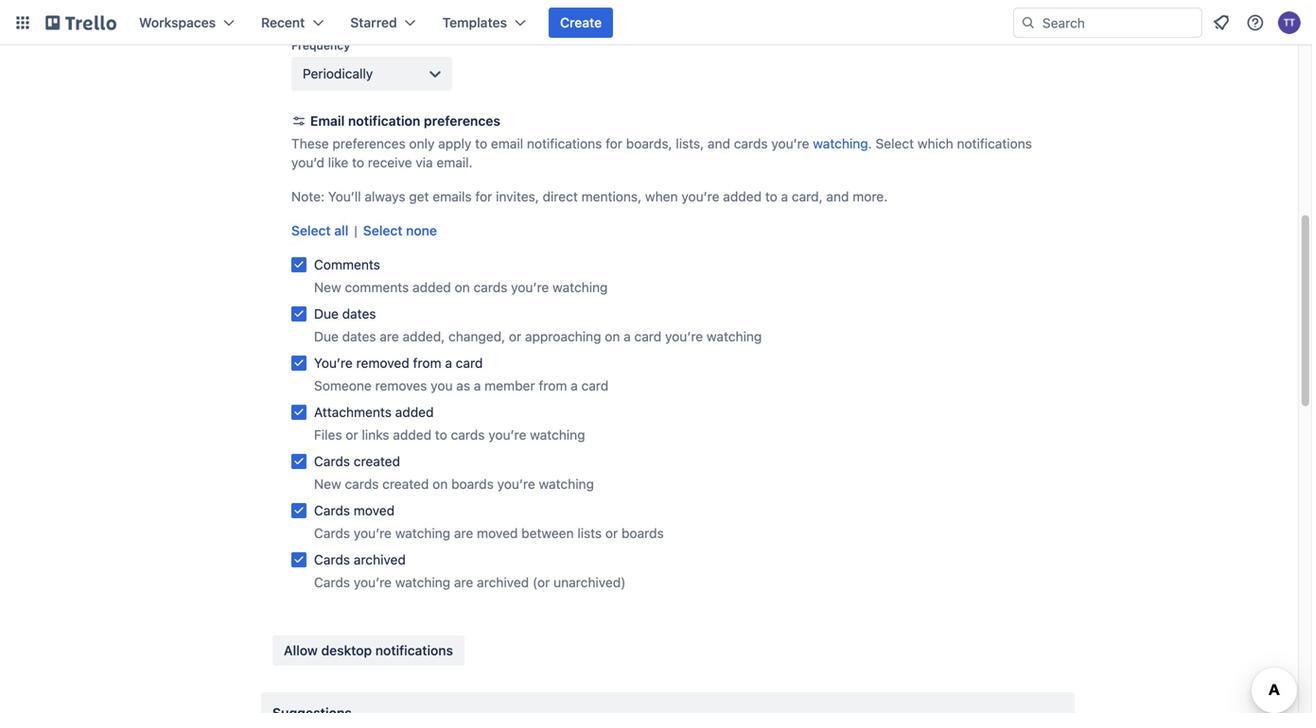 Task type: locate. For each thing, give the bounding box(es) containing it.
moved left the between
[[477, 526, 518, 541]]

0 horizontal spatial preferences
[[333, 136, 406, 151]]

you're
[[771, 136, 809, 151], [682, 189, 720, 204], [511, 280, 549, 295], [665, 329, 703, 344], [488, 427, 526, 443], [497, 476, 535, 492], [354, 526, 392, 541], [354, 575, 392, 590]]

watching link
[[813, 136, 868, 151]]

0 vertical spatial moved
[[354, 503, 395, 518]]

and right the lists,
[[708, 136, 730, 151]]

0 vertical spatial for
[[606, 136, 623, 151]]

to left card,
[[765, 189, 778, 204]]

frequency
[[291, 39, 350, 52]]

from right member
[[539, 378, 567, 394]]

1 vertical spatial are
[[454, 526, 473, 541]]

added down removes
[[395, 404, 434, 420]]

notifications right the which
[[957, 136, 1032, 151]]

on up changed,
[[455, 280, 470, 295]]

0 vertical spatial dates
[[342, 306, 376, 322]]

due dates are added, changed, or approaching on a card you're watching
[[314, 329, 762, 344]]

always
[[365, 189, 405, 204]]

new
[[314, 280, 341, 295], [314, 476, 341, 492]]

receive
[[368, 155, 412, 170]]

. select which notifications you'd like to receive via email.
[[291, 136, 1032, 170]]

on down files or links added to cards you're watching
[[433, 476, 448, 492]]

1 cards from the top
[[314, 454, 350, 469]]

notifications up direct
[[527, 136, 602, 151]]

from down added,
[[413, 355, 441, 371]]

starred button
[[339, 8, 427, 38]]

you
[[431, 378, 453, 394]]

and
[[708, 136, 730, 151], [826, 189, 849, 204]]

lists,
[[676, 136, 704, 151]]

due for due dates are added, changed, or approaching on a card you're watching
[[314, 329, 339, 344]]

added,
[[403, 329, 445, 344]]

new down comments
[[314, 280, 341, 295]]

for
[[606, 136, 623, 151], [475, 189, 492, 204]]

on for cards
[[455, 280, 470, 295]]

0 horizontal spatial archived
[[354, 552, 406, 568]]

created down links
[[354, 454, 400, 469]]

these preferences only apply to email notifications for boards, lists, and cards you're watching
[[291, 136, 868, 151]]

0 vertical spatial boards
[[451, 476, 494, 492]]

1 vertical spatial archived
[[477, 575, 529, 590]]

due for due dates
[[314, 306, 339, 322]]

added left card,
[[723, 189, 762, 204]]

like
[[328, 155, 348, 170]]

1 horizontal spatial preferences
[[424, 113, 500, 129]]

search image
[[1021, 15, 1036, 30]]

2 horizontal spatial select
[[876, 136, 914, 151]]

0 horizontal spatial on
[[433, 476, 448, 492]]

added
[[723, 189, 762, 204], [413, 280, 451, 295], [395, 404, 434, 420], [393, 427, 431, 443]]

lists
[[577, 526, 602, 541]]

a
[[781, 189, 788, 204], [624, 329, 631, 344], [445, 355, 452, 371], [474, 378, 481, 394], [571, 378, 578, 394]]

new for new cards created on boards you're watching
[[314, 476, 341, 492]]

new down the cards created in the left bottom of the page
[[314, 476, 341, 492]]

5 cards from the top
[[314, 575, 350, 590]]

2 new from the top
[[314, 476, 341, 492]]

select all button
[[291, 221, 348, 240]]

or down "attachments"
[[346, 427, 358, 443]]

cards archived
[[314, 552, 406, 568]]

0 vertical spatial from
[[413, 355, 441, 371]]

1 vertical spatial dates
[[342, 329, 376, 344]]

1 vertical spatial boards
[[622, 526, 664, 541]]

select right .
[[876, 136, 914, 151]]

are
[[380, 329, 399, 344], [454, 526, 473, 541], [454, 575, 473, 590]]

1 vertical spatial new
[[314, 476, 341, 492]]

0 horizontal spatial or
[[346, 427, 358, 443]]

dates down 'comments'
[[342, 306, 376, 322]]

on right approaching
[[605, 329, 620, 344]]

2 horizontal spatial notifications
[[957, 136, 1032, 151]]

4 cards from the top
[[314, 552, 350, 568]]

are up the cards you're watching are archived (or unarchived) on the left bottom
[[454, 526, 473, 541]]

card up as on the left of page
[[456, 355, 483, 371]]

dates down the due dates
[[342, 329, 376, 344]]

dates
[[342, 306, 376, 322], [342, 329, 376, 344]]

0 vertical spatial are
[[380, 329, 399, 344]]

to
[[475, 136, 487, 151], [352, 155, 364, 170], [765, 189, 778, 204], [435, 427, 447, 443]]

from
[[413, 355, 441, 371], [539, 378, 567, 394]]

preferences
[[424, 113, 500, 129], [333, 136, 406, 151]]

you're
[[314, 355, 353, 371]]

for right emails
[[475, 189, 492, 204]]

recent button
[[250, 8, 335, 38]]

1 vertical spatial from
[[539, 378, 567, 394]]

notifications right desktop
[[375, 643, 453, 658]]

1 vertical spatial or
[[346, 427, 358, 443]]

0 horizontal spatial and
[[708, 136, 730, 151]]

|
[[354, 223, 357, 238]]

mentions,
[[582, 189, 642, 204]]

1 vertical spatial due
[[314, 329, 339, 344]]

these
[[291, 136, 329, 151]]

attachments
[[314, 404, 392, 420]]

or right changed,
[[509, 329, 521, 344]]

2 cards from the top
[[314, 503, 350, 518]]

allow desktop notifications link
[[272, 636, 464, 666]]

unarchived)
[[554, 575, 626, 590]]

new for new comments added on cards you're watching
[[314, 280, 341, 295]]

cards for cards archived
[[314, 552, 350, 568]]

attachments added
[[314, 404, 434, 420]]

2 vertical spatial card
[[581, 378, 609, 394]]

card right approaching
[[634, 329, 662, 344]]

0 horizontal spatial notifications
[[375, 643, 453, 658]]

card
[[634, 329, 662, 344], [456, 355, 483, 371], [581, 378, 609, 394]]

1 vertical spatial preferences
[[333, 136, 406, 151]]

1 horizontal spatial moved
[[477, 526, 518, 541]]

watching
[[813, 136, 868, 151], [553, 280, 608, 295], [707, 329, 762, 344], [530, 427, 585, 443], [539, 476, 594, 492], [395, 526, 450, 541], [395, 575, 450, 590]]

moved up cards archived
[[354, 503, 395, 518]]

1 new from the top
[[314, 280, 341, 295]]

select all | select none
[[291, 223, 437, 238]]

links
[[362, 427, 389, 443]]

boards right lists
[[622, 526, 664, 541]]

0 horizontal spatial card
[[456, 355, 483, 371]]

you'll
[[328, 189, 361, 204]]

cards for cards you're watching are moved between lists or boards
[[314, 526, 350, 541]]

preferences up apply
[[424, 113, 500, 129]]

1 vertical spatial and
[[826, 189, 849, 204]]

all
[[334, 223, 348, 238]]

2 horizontal spatial on
[[605, 329, 620, 344]]

on
[[455, 280, 470, 295], [605, 329, 620, 344], [433, 476, 448, 492]]

2 vertical spatial on
[[433, 476, 448, 492]]

3 cards from the top
[[314, 526, 350, 541]]

or right lists
[[605, 526, 618, 541]]

due
[[314, 306, 339, 322], [314, 329, 339, 344]]

for left boards,
[[606, 136, 623, 151]]

direct
[[543, 189, 578, 204]]

to left email
[[475, 136, 487, 151]]

are up the removed at the left of page
[[380, 329, 399, 344]]

moved
[[354, 503, 395, 518], [477, 526, 518, 541]]

notification
[[348, 113, 420, 129]]

1 due from the top
[[314, 306, 339, 322]]

due dates
[[314, 306, 376, 322]]

archived
[[354, 552, 406, 568], [477, 575, 529, 590]]

you're removed from a card
[[314, 355, 483, 371]]

cards for cards you're watching are archived (or unarchived)
[[314, 575, 350, 590]]

1 dates from the top
[[342, 306, 376, 322]]

0 horizontal spatial for
[[475, 189, 492, 204]]

someone removes you as a member from a card
[[314, 378, 609, 394]]

boards
[[451, 476, 494, 492], [622, 526, 664, 541]]

to down you
[[435, 427, 447, 443]]

0 vertical spatial on
[[455, 280, 470, 295]]

1 horizontal spatial and
[[826, 189, 849, 204]]

cards for cards created
[[314, 454, 350, 469]]

archived down cards moved
[[354, 552, 406, 568]]

removed
[[356, 355, 409, 371]]

to right "like"
[[352, 155, 364, 170]]

recent
[[261, 15, 305, 30]]

cards
[[734, 136, 768, 151], [474, 280, 507, 295], [451, 427, 485, 443], [345, 476, 379, 492]]

preferences down notification
[[333, 136, 406, 151]]

created
[[354, 454, 400, 469], [382, 476, 429, 492]]

are down cards you're watching are moved between lists or boards on the bottom of the page
[[454, 575, 473, 590]]

select left the all at top left
[[291, 223, 331, 238]]

1 horizontal spatial archived
[[477, 575, 529, 590]]

1 horizontal spatial select
[[363, 223, 403, 238]]

0 vertical spatial or
[[509, 329, 521, 344]]

Search field
[[1036, 9, 1201, 37]]

archived left (or
[[477, 575, 529, 590]]

2 horizontal spatial or
[[605, 526, 618, 541]]

1 horizontal spatial on
[[455, 280, 470, 295]]

0 vertical spatial due
[[314, 306, 339, 322]]

2 horizontal spatial card
[[634, 329, 662, 344]]

2 due from the top
[[314, 329, 339, 344]]

boards up cards you're watching are moved between lists or boards on the bottom of the page
[[451, 476, 494, 492]]

select right |
[[363, 223, 403, 238]]

created down the cards created in the left bottom of the page
[[382, 476, 429, 492]]

0 vertical spatial preferences
[[424, 113, 500, 129]]

0 horizontal spatial boards
[[451, 476, 494, 492]]

a left card,
[[781, 189, 788, 204]]

which
[[918, 136, 953, 151]]

a up you
[[445, 355, 452, 371]]

0 vertical spatial new
[[314, 280, 341, 295]]

or
[[509, 329, 521, 344], [346, 427, 358, 443], [605, 526, 618, 541]]

2 vertical spatial are
[[454, 575, 473, 590]]

allow desktop notifications
[[284, 643, 453, 658]]

2 dates from the top
[[342, 329, 376, 344]]

someone
[[314, 378, 372, 394]]

and right card,
[[826, 189, 849, 204]]

workspaces button
[[128, 8, 246, 38]]

are for cards moved
[[454, 526, 473, 541]]

card down approaching
[[581, 378, 609, 394]]



Task type: vqa. For each thing, say whether or not it's contained in the screenshot.
Enter a keyword… text box
no



Task type: describe. For each thing, give the bounding box(es) containing it.
0 vertical spatial and
[[708, 136, 730, 151]]

.
[[868, 136, 872, 151]]

1 vertical spatial created
[[382, 476, 429, 492]]

periodically
[[303, 66, 373, 81]]

primary element
[[0, 0, 1312, 45]]

none
[[406, 223, 437, 238]]

files or links added to cards you're watching
[[314, 427, 585, 443]]

files
[[314, 427, 342, 443]]

back to home image
[[45, 8, 116, 38]]

templates button
[[431, 8, 537, 38]]

starred
[[350, 15, 397, 30]]

more.
[[853, 189, 888, 204]]

removes
[[375, 378, 427, 394]]

0 horizontal spatial from
[[413, 355, 441, 371]]

2 vertical spatial or
[[605, 526, 618, 541]]

added up added,
[[413, 280, 451, 295]]

dates for due dates are added, changed, or approaching on a card you're watching
[[342, 329, 376, 344]]

new cards created on boards you're watching
[[314, 476, 594, 492]]

to inside . select which notifications you'd like to receive via email.
[[352, 155, 364, 170]]

a right as on the left of page
[[474, 378, 481, 394]]

notifications inside . select which notifications you'd like to receive via email.
[[957, 136, 1032, 151]]

create button
[[549, 8, 613, 38]]

email
[[491, 136, 523, 151]]

a right approaching
[[624, 329, 631, 344]]

approaching
[[525, 329, 601, 344]]

1 vertical spatial moved
[[477, 526, 518, 541]]

email
[[310, 113, 345, 129]]

card,
[[792, 189, 823, 204]]

1 vertical spatial on
[[605, 329, 620, 344]]

cards up changed,
[[474, 280, 507, 295]]

workspaces
[[139, 15, 216, 30]]

select none button
[[363, 221, 437, 240]]

0 vertical spatial card
[[634, 329, 662, 344]]

cards you're watching are archived (or unarchived)
[[314, 575, 626, 590]]

boards,
[[626, 136, 672, 151]]

invites,
[[496, 189, 539, 204]]

dates for due dates
[[342, 306, 376, 322]]

1 vertical spatial for
[[475, 189, 492, 204]]

a down approaching
[[571, 378, 578, 394]]

are for cards archived
[[454, 575, 473, 590]]

1 horizontal spatial or
[[509, 329, 521, 344]]

1 horizontal spatial boards
[[622, 526, 664, 541]]

1 horizontal spatial notifications
[[527, 136, 602, 151]]

templates
[[442, 15, 507, 30]]

cards right the lists,
[[734, 136, 768, 151]]

cards down as on the left of page
[[451, 427, 485, 443]]

comments
[[314, 257, 380, 272]]

terry turtle (terryturtle) image
[[1278, 11, 1301, 34]]

0 horizontal spatial moved
[[354, 503, 395, 518]]

apply
[[438, 136, 472, 151]]

desktop
[[321, 643, 372, 658]]

1 horizontal spatial card
[[581, 378, 609, 394]]

note:
[[291, 189, 325, 204]]

cards created
[[314, 454, 400, 469]]

0 vertical spatial created
[[354, 454, 400, 469]]

changed,
[[449, 329, 505, 344]]

when
[[645, 189, 678, 204]]

you'd
[[291, 155, 324, 170]]

on for boards
[[433, 476, 448, 492]]

email.
[[437, 155, 473, 170]]

1 vertical spatial card
[[456, 355, 483, 371]]

new comments added on cards you're watching
[[314, 280, 608, 295]]

emails
[[433, 189, 472, 204]]

allow
[[284, 643, 318, 658]]

1 horizontal spatial from
[[539, 378, 567, 394]]

via
[[416, 155, 433, 170]]

(or
[[533, 575, 550, 590]]

added right links
[[393, 427, 431, 443]]

as
[[456, 378, 470, 394]]

0 notifications image
[[1210, 11, 1233, 34]]

0 vertical spatial archived
[[354, 552, 406, 568]]

select inside . select which notifications you'd like to receive via email.
[[876, 136, 914, 151]]

member
[[485, 378, 535, 394]]

between
[[522, 526, 574, 541]]

note: you'll always get emails for invites, direct mentions, when you're added to a card, and more.
[[291, 189, 888, 204]]

comments
[[345, 280, 409, 295]]

1 horizontal spatial for
[[606, 136, 623, 151]]

create
[[560, 15, 602, 30]]

cards moved
[[314, 503, 395, 518]]

email notification preferences
[[310, 113, 500, 129]]

cards down the cards created in the left bottom of the page
[[345, 476, 379, 492]]

cards you're watching are moved between lists or boards
[[314, 526, 664, 541]]

get
[[409, 189, 429, 204]]

0 horizontal spatial select
[[291, 223, 331, 238]]

only
[[409, 136, 435, 151]]

open information menu image
[[1246, 13, 1265, 32]]

cards for cards moved
[[314, 503, 350, 518]]



